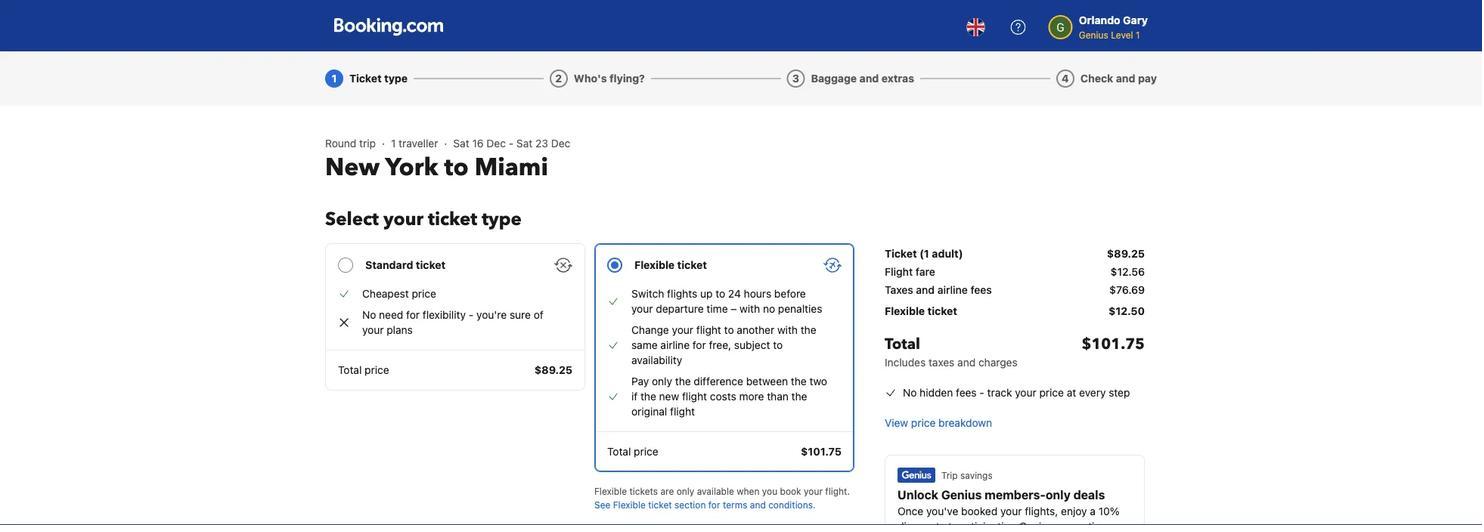 Task type: vqa. For each thing, say whether or not it's contained in the screenshot.


Task type: locate. For each thing, give the bounding box(es) containing it.
total price inside radio
[[338, 364, 389, 377]]

cheapest price
[[362, 288, 436, 300]]

1 horizontal spatial ·
[[444, 137, 447, 150]]

participating
[[955, 521, 1016, 526]]

0 vertical spatial $101.75
[[1082, 334, 1145, 355]]

genius down orlando
[[1079, 29, 1109, 40]]

and inside cell
[[916, 284, 935, 296]]

2 horizontal spatial genius
[[1079, 29, 1109, 40]]

$101.75 inside option
[[801, 446, 842, 458]]

· right trip
[[382, 137, 385, 150]]

to inside round trip · 1 traveller · sat 16 dec - sat 23 dec new york to miami
[[444, 151, 469, 184]]

1 vertical spatial ticket
[[885, 248, 917, 260]]

1 horizontal spatial 1
[[391, 137, 396, 150]]

your inside change your flight to another with the same airline for free, subject to availability
[[672, 324, 694, 337]]

$76.69
[[1110, 284, 1145, 296]]

0 horizontal spatial genius
[[941, 488, 982, 503]]

0 vertical spatial for
[[406, 309, 420, 321]]

None radio
[[325, 244, 585, 391]]

1 dec from the left
[[487, 137, 506, 150]]

0 vertical spatial fees
[[971, 284, 992, 296]]

sat left the 16
[[453, 137, 469, 150]]

$89.25 inside row
[[1107, 248, 1145, 260]]

check and pay
[[1081, 72, 1157, 85]]

1 horizontal spatial ticket
[[885, 248, 917, 260]]

1 horizontal spatial no
[[903, 387, 917, 399]]

only
[[652, 375, 672, 388], [677, 486, 695, 497], [1046, 488, 1071, 503]]

to right the subject
[[773, 339, 783, 352]]

ticket up flight
[[885, 248, 917, 260]]

0 horizontal spatial ticket
[[349, 72, 382, 85]]

dec right the 16
[[487, 137, 506, 150]]

and left extras
[[860, 72, 879, 85]]

extras
[[882, 72, 914, 85]]

row
[[885, 244, 1145, 265], [885, 265, 1145, 283], [885, 283, 1145, 301], [885, 301, 1145, 322], [885, 322, 1145, 377]]

1 vertical spatial at
[[943, 521, 952, 526]]

only inside unlock genius members-only deals once you've booked your flights, enjoy a 10% discount at participating genius propertie
[[1046, 488, 1071, 503]]

1 horizontal spatial -
[[509, 137, 514, 150]]

for inside flexible tickets are only available when you book your flight. see flexible ticket section for terms and conditions.
[[708, 500, 720, 510]]

dec
[[487, 137, 506, 150], [551, 137, 570, 150]]

ticket up trip
[[349, 72, 382, 85]]

only inside pay only the difference between the two if the new flight costs more than the original flight
[[652, 375, 672, 388]]

fees inside cell
[[971, 284, 992, 296]]

pay
[[1138, 72, 1157, 85]]

genius inside orlando gary genius level 1
[[1079, 29, 1109, 40]]

$12.56
[[1111, 266, 1145, 278]]

0 vertical spatial at
[[1067, 387, 1076, 399]]

0 vertical spatial flexible ticket
[[635, 259, 707, 272]]

for
[[406, 309, 420, 321], [693, 339, 706, 352], [708, 500, 720, 510]]

trip
[[942, 470, 958, 481]]

0 horizontal spatial -
[[469, 309, 474, 321]]

before
[[774, 288, 806, 300]]

only inside flexible tickets are only available when you book your flight. see flexible ticket section for terms and conditions.
[[677, 486, 695, 497]]

total price for change your flight to another with the same airline for free, subject to availability
[[607, 446, 658, 458]]

4 row from the top
[[885, 301, 1145, 322]]

level
[[1111, 29, 1133, 40]]

no left hidden
[[903, 387, 917, 399]]

1 vertical spatial airline
[[661, 339, 690, 352]]

$12.50
[[1109, 305, 1145, 318]]

total price
[[338, 364, 389, 377], [607, 446, 658, 458]]

and down fare at the bottom of page
[[916, 284, 935, 296]]

flexible
[[635, 259, 675, 272], [885, 305, 925, 318], [594, 486, 627, 497], [613, 500, 646, 510]]

None radio
[[594, 244, 855, 473]]

row containing flight fare
[[885, 265, 1145, 283]]

genius image
[[898, 468, 936, 483], [898, 468, 936, 483]]

with right –
[[740, 303, 760, 315]]

2 horizontal spatial -
[[980, 387, 985, 399]]

0 vertical spatial genius
[[1079, 29, 1109, 40]]

0 vertical spatial 1
[[1136, 29, 1140, 40]]

genius down flights,
[[1019, 521, 1053, 526]]

$12.50 cell
[[1109, 304, 1145, 319]]

type
[[384, 72, 408, 85], [482, 207, 522, 232]]

1 horizontal spatial $101.75
[[1082, 334, 1145, 355]]

1 horizontal spatial for
[[693, 339, 706, 352]]

price left every
[[1039, 387, 1064, 399]]

1 vertical spatial -
[[469, 309, 474, 321]]

flight
[[696, 324, 721, 337], [682, 391, 707, 403], [670, 406, 695, 418]]

flexible ticket up flights
[[635, 259, 707, 272]]

your down need
[[362, 324, 384, 337]]

ticket type
[[349, 72, 408, 85]]

1 horizontal spatial sat
[[516, 137, 533, 150]]

$89.25 cell
[[1107, 247, 1145, 262]]

1 horizontal spatial total price
[[607, 446, 658, 458]]

0 vertical spatial flight
[[696, 324, 721, 337]]

no for no hidden fees - track your price at every step
[[903, 387, 917, 399]]

0 horizontal spatial only
[[652, 375, 672, 388]]

and down when at bottom
[[750, 500, 766, 510]]

0 horizontal spatial type
[[384, 72, 408, 85]]

two
[[810, 375, 827, 388]]

0 horizontal spatial ·
[[382, 137, 385, 150]]

$101.75 inside row
[[1082, 334, 1145, 355]]

your inside no need for flexibility - you're sure of your plans
[[362, 324, 384, 337]]

1 horizontal spatial with
[[777, 324, 798, 337]]

your down members- on the bottom of the page
[[1001, 506, 1022, 518]]

total price up the tickets
[[607, 446, 658, 458]]

type up traveller
[[384, 72, 408, 85]]

and for taxes
[[916, 284, 935, 296]]

who's
[[574, 72, 607, 85]]

2 vertical spatial genius
[[1019, 521, 1053, 526]]

1 vertical spatial no
[[903, 387, 917, 399]]

view price breakdown
[[885, 417, 992, 430]]

with
[[740, 303, 760, 315], [777, 324, 798, 337]]

0 vertical spatial $89.25
[[1107, 248, 1145, 260]]

0 horizontal spatial with
[[740, 303, 760, 315]]

$101.75 down $12.50 cell
[[1082, 334, 1145, 355]]

conditions.
[[768, 500, 816, 510]]

no left need
[[362, 309, 376, 321]]

taxes
[[885, 284, 913, 296]]

0 horizontal spatial flexible ticket
[[635, 259, 707, 272]]

2 horizontal spatial only
[[1046, 488, 1071, 503]]

1 vertical spatial flight
[[682, 391, 707, 403]]

0 horizontal spatial total
[[338, 364, 362, 377]]

1 horizontal spatial genius
[[1019, 521, 1053, 526]]

1 vertical spatial $89.25
[[535, 364, 572, 377]]

2 sat from the left
[[516, 137, 533, 150]]

2 vertical spatial total
[[607, 446, 631, 458]]

only up section
[[677, 486, 695, 497]]

cheapest
[[362, 288, 409, 300]]

every
[[1079, 387, 1106, 399]]

1 left ticket type
[[332, 72, 337, 85]]

ticket right standard
[[416, 259, 446, 272]]

0 horizontal spatial $101.75
[[801, 446, 842, 458]]

total
[[885, 334, 920, 355], [338, 364, 362, 377], [607, 446, 631, 458]]

$101.75 up flight.
[[801, 446, 842, 458]]

the
[[801, 324, 816, 337], [675, 375, 691, 388], [791, 375, 807, 388], [641, 391, 656, 403], [792, 391, 807, 403]]

flexible down taxes
[[885, 305, 925, 318]]

1 row from the top
[[885, 244, 1145, 265]]

1 horizontal spatial airline
[[938, 284, 968, 296]]

4
[[1062, 72, 1069, 85]]

1 horizontal spatial type
[[482, 207, 522, 232]]

3 row from the top
[[885, 283, 1145, 301]]

to up free,
[[724, 324, 734, 337]]

2 vertical spatial 1
[[391, 137, 396, 150]]

genius down trip savings
[[941, 488, 982, 503]]

1 left traveller
[[391, 137, 396, 150]]

10%
[[1099, 506, 1120, 518]]

1 down gary
[[1136, 29, 1140, 40]]

· right traveller
[[444, 137, 447, 150]]

booking.com logo image
[[334, 18, 443, 36], [334, 18, 443, 36]]

your right book on the right of page
[[804, 486, 823, 497]]

1 vertical spatial flexible ticket
[[885, 305, 957, 318]]

ticket
[[349, 72, 382, 85], [885, 248, 917, 260]]

1 horizontal spatial dec
[[551, 137, 570, 150]]

table
[[885, 244, 1145, 377]]

ticket down round trip · 1 traveller · sat 16 dec - sat 23 dec new york to miami at the left
[[428, 207, 477, 232]]

for left free,
[[693, 339, 706, 352]]

and right taxes
[[958, 357, 976, 369]]

$89.25
[[1107, 248, 1145, 260], [535, 364, 572, 377]]

1 vertical spatial for
[[693, 339, 706, 352]]

no inside no need for flexibility - you're sure of your plans
[[362, 309, 376, 321]]

0 horizontal spatial at
[[943, 521, 952, 526]]

1 vertical spatial with
[[777, 324, 798, 337]]

genius
[[1079, 29, 1109, 40], [941, 488, 982, 503], [1019, 521, 1053, 526]]

0 horizontal spatial dec
[[487, 137, 506, 150]]

no need for flexibility - you're sure of your plans
[[362, 309, 544, 337]]

your
[[383, 207, 423, 232], [631, 303, 653, 315], [362, 324, 384, 337], [672, 324, 694, 337], [1015, 387, 1037, 399], [804, 486, 823, 497], [1001, 506, 1022, 518]]

type down "miami"
[[482, 207, 522, 232]]

costs
[[710, 391, 736, 403]]

select your ticket type
[[325, 207, 522, 232]]

0 horizontal spatial 1
[[332, 72, 337, 85]]

to
[[444, 151, 469, 184], [716, 288, 725, 300], [724, 324, 734, 337], [773, 339, 783, 352]]

0 vertical spatial ticket
[[349, 72, 382, 85]]

1 horizontal spatial only
[[677, 486, 695, 497]]

airline down adult)
[[938, 284, 968, 296]]

2 horizontal spatial total
[[885, 334, 920, 355]]

flight fare cell
[[885, 265, 935, 280]]

only for flexible
[[677, 486, 695, 497]]

airline inside change your flight to another with the same airline for free, subject to availability
[[661, 339, 690, 352]]

at left every
[[1067, 387, 1076, 399]]

1 vertical spatial total price
[[607, 446, 658, 458]]

$12.56 cell
[[1111, 265, 1145, 280]]

- left you're
[[469, 309, 474, 321]]

view
[[885, 417, 908, 430]]

$89.25 up $12.56
[[1107, 248, 1145, 260]]

flight down new
[[670, 406, 695, 418]]

0 vertical spatial with
[[740, 303, 760, 315]]

flight up free,
[[696, 324, 721, 337]]

ticket inside cell
[[885, 248, 917, 260]]

for up plans
[[406, 309, 420, 321]]

ticket (1 adult) cell
[[885, 247, 963, 262]]

airline up availability
[[661, 339, 690, 352]]

orlando gary genius level 1
[[1079, 14, 1148, 40]]

2 horizontal spatial 1
[[1136, 29, 1140, 40]]

for down available
[[708, 500, 720, 510]]

section
[[675, 500, 706, 510]]

2 row from the top
[[885, 265, 1145, 283]]

the left two
[[791, 375, 807, 388]]

ticket
[[428, 207, 477, 232], [416, 259, 446, 272], [677, 259, 707, 272], [928, 305, 957, 318], [648, 500, 672, 510]]

only up new
[[652, 375, 672, 388]]

1 vertical spatial total
[[338, 364, 362, 377]]

2 vertical spatial for
[[708, 500, 720, 510]]

your up standard ticket
[[383, 207, 423, 232]]

your right track
[[1015, 387, 1037, 399]]

only for unlock
[[1046, 488, 1071, 503]]

0 horizontal spatial no
[[362, 309, 376, 321]]

5 row from the top
[[885, 322, 1145, 377]]

baggage and extras
[[811, 72, 914, 85]]

to right 'york'
[[444, 151, 469, 184]]

and left pay
[[1116, 72, 1136, 85]]

$89.25 down the of
[[535, 364, 572, 377]]

trip
[[359, 137, 376, 150]]

$76.69 cell
[[1110, 283, 1145, 298]]

flexible ticket
[[635, 259, 707, 272], [885, 305, 957, 318]]

0 horizontal spatial for
[[406, 309, 420, 321]]

only up enjoy
[[1046, 488, 1071, 503]]

sat left 23
[[516, 137, 533, 150]]

$89.25 inside radio
[[535, 364, 572, 377]]

ticket inside flexible tickets are only available when you book your flight. see flexible ticket section for terms and conditions.
[[648, 500, 672, 510]]

pay only the difference between the two if the new flight costs more than the original flight
[[631, 375, 827, 418]]

1 horizontal spatial total
[[607, 446, 631, 458]]

with down penalties
[[777, 324, 798, 337]]

0 vertical spatial total
[[885, 334, 920, 355]]

1 vertical spatial $101.75
[[801, 446, 842, 458]]

0 vertical spatial airline
[[938, 284, 968, 296]]

the down penalties
[[801, 324, 816, 337]]

1 horizontal spatial $89.25
[[1107, 248, 1145, 260]]

2 horizontal spatial for
[[708, 500, 720, 510]]

0 vertical spatial -
[[509, 137, 514, 150]]

your down switch
[[631, 303, 653, 315]]

total for change your flight to another with the same airline for free, subject to availability
[[607, 446, 631, 458]]

row containing ticket (1 adult)
[[885, 244, 1145, 265]]

total price down plans
[[338, 364, 389, 377]]

1 vertical spatial 1
[[332, 72, 337, 85]]

1 vertical spatial genius
[[941, 488, 982, 503]]

track
[[987, 387, 1012, 399]]

your down departure
[[672, 324, 694, 337]]

2 · from the left
[[444, 137, 447, 150]]

- left track
[[980, 387, 985, 399]]

0 vertical spatial total price
[[338, 364, 389, 377]]

1 inside orlando gary genius level 1
[[1136, 29, 1140, 40]]

2 vertical spatial -
[[980, 387, 985, 399]]

ticket down are
[[648, 500, 672, 510]]

1 sat from the left
[[453, 137, 469, 150]]

a
[[1090, 506, 1096, 518]]

deals
[[1074, 488, 1105, 503]]

ticket down taxes and airline fees cell at the right bottom of page
[[928, 305, 957, 318]]

0 vertical spatial no
[[362, 309, 376, 321]]

to right up
[[716, 288, 725, 300]]

- inside round trip · 1 traveller · sat 16 dec - sat 23 dec new york to miami
[[509, 137, 514, 150]]

when
[[737, 486, 760, 497]]

your inside flexible tickets are only available when you book your flight. see flexible ticket section for terms and conditions.
[[804, 486, 823, 497]]

0 horizontal spatial $89.25
[[535, 364, 572, 377]]

the up new
[[675, 375, 691, 388]]

orlando
[[1079, 14, 1121, 26]]

flexible up switch
[[635, 259, 675, 272]]

total inside radio
[[338, 364, 362, 377]]

2 dec from the left
[[551, 137, 570, 150]]

0 horizontal spatial total price
[[338, 364, 389, 377]]

0 horizontal spatial airline
[[661, 339, 690, 352]]

ticket (1 adult)
[[885, 248, 963, 260]]

0 horizontal spatial sat
[[453, 137, 469, 150]]

flight right new
[[682, 391, 707, 403]]

ticket for ticket type
[[349, 72, 382, 85]]

the right than
[[792, 391, 807, 403]]

flexible ticket down taxes and airline fees cell at the right bottom of page
[[885, 305, 957, 318]]

airline
[[938, 284, 968, 296], [661, 339, 690, 352]]

- up "miami"
[[509, 137, 514, 150]]

price up the tickets
[[634, 446, 658, 458]]

row containing flexible ticket
[[885, 301, 1145, 322]]

and
[[860, 72, 879, 85], [1116, 72, 1136, 85], [916, 284, 935, 296], [958, 357, 976, 369], [750, 500, 766, 510]]

at down 'you've'
[[943, 521, 952, 526]]

dec right 23
[[551, 137, 570, 150]]

standard
[[365, 259, 413, 272]]

includes
[[885, 357, 926, 369]]

once
[[898, 506, 924, 518]]



Task type: describe. For each thing, give the bounding box(es) containing it.
$89.25 for ticket (1 adult)
[[1107, 248, 1145, 260]]

no
[[763, 303, 775, 315]]

are
[[661, 486, 674, 497]]

flights,
[[1025, 506, 1058, 518]]

hours
[[744, 288, 772, 300]]

no hidden fees - track your price at every step
[[903, 387, 1130, 399]]

the right the if on the left of the page
[[641, 391, 656, 403]]

unlock
[[898, 488, 939, 503]]

tickets
[[630, 486, 658, 497]]

baggage
[[811, 72, 857, 85]]

taxes and airline fees cell
[[885, 283, 992, 298]]

flying?
[[610, 72, 645, 85]]

flight
[[885, 266, 913, 278]]

16
[[472, 137, 484, 150]]

$101.75 cell
[[1082, 334, 1145, 371]]

price down plans
[[365, 364, 389, 377]]

you've
[[926, 506, 958, 518]]

taxes and airline fees
[[885, 284, 992, 296]]

with inside change your flight to another with the same airline for free, subject to availability
[[777, 324, 798, 337]]

to inside switch flights up to 24 hours before your departure time – with no penalties
[[716, 288, 725, 300]]

flexible down the tickets
[[613, 500, 646, 510]]

traveller
[[399, 137, 438, 150]]

york
[[385, 151, 438, 184]]

–
[[731, 303, 737, 315]]

time
[[707, 303, 728, 315]]

departure
[[656, 303, 704, 315]]

you
[[762, 486, 778, 497]]

see
[[594, 500, 611, 510]]

if
[[631, 391, 638, 403]]

1 · from the left
[[382, 137, 385, 150]]

airline inside cell
[[938, 284, 968, 296]]

difference
[[694, 375, 743, 388]]

for inside no need for flexibility - you're sure of your plans
[[406, 309, 420, 321]]

sure
[[510, 309, 531, 321]]

price up flexibility
[[412, 288, 436, 300]]

view price breakdown element
[[885, 416, 992, 431]]

you're
[[476, 309, 507, 321]]

flight.
[[825, 486, 850, 497]]

free,
[[709, 339, 731, 352]]

and for check
[[1116, 72, 1136, 85]]

flight inside change your flight to another with the same airline for free, subject to availability
[[696, 324, 721, 337]]

step
[[1109, 387, 1130, 399]]

your inside unlock genius members-only deals once you've booked your flights, enjoy a 10% discount at participating genius propertie
[[1001, 506, 1022, 518]]

taxes
[[929, 357, 955, 369]]

switch flights up to 24 hours before your departure time – with no penalties
[[631, 288, 822, 315]]

and inside total includes taxes and charges
[[958, 357, 976, 369]]

terms
[[723, 500, 748, 510]]

and for baggage
[[860, 72, 879, 85]]

the inside change your flight to another with the same airline for free, subject to availability
[[801, 324, 816, 337]]

(1
[[920, 248, 929, 260]]

change your flight to another with the same airline for free, subject to availability
[[631, 324, 816, 367]]

penalties
[[778, 303, 822, 315]]

total price for no need for flexibility - you're sure of your plans
[[338, 364, 389, 377]]

available
[[697, 486, 734, 497]]

new
[[659, 391, 679, 403]]

2 vertical spatial flight
[[670, 406, 695, 418]]

more
[[739, 391, 764, 403]]

23
[[535, 137, 548, 150]]

1 horizontal spatial at
[[1067, 387, 1076, 399]]

1 horizontal spatial flexible ticket
[[885, 305, 957, 318]]

no for no need for flexibility - you're sure of your plans
[[362, 309, 376, 321]]

1 vertical spatial type
[[482, 207, 522, 232]]

hidden
[[920, 387, 953, 399]]

book
[[780, 486, 801, 497]]

flexible up see
[[594, 486, 627, 497]]

breakdown
[[939, 417, 992, 430]]

total cell
[[885, 334, 1018, 371]]

with inside switch flights up to 24 hours before your departure time – with no penalties
[[740, 303, 760, 315]]

flexibility
[[423, 309, 466, 321]]

and inside flexible tickets are only available when you book your flight. see flexible ticket section for terms and conditions.
[[750, 500, 766, 510]]

who's flying?
[[574, 72, 645, 85]]

flexible ticket cell
[[885, 304, 957, 319]]

subject
[[734, 339, 770, 352]]

view price breakdown link
[[885, 416, 992, 431]]

table containing total
[[885, 244, 1145, 377]]

flights
[[667, 288, 697, 300]]

booked
[[961, 506, 998, 518]]

total includes taxes and charges
[[885, 334, 1018, 369]]

1 vertical spatial fees
[[956, 387, 977, 399]]

adult)
[[932, 248, 963, 260]]

2
[[555, 72, 562, 85]]

round trip · 1 traveller · sat 16 dec - sat 23 dec new york to miami
[[325, 137, 570, 184]]

flexible inside cell
[[885, 305, 925, 318]]

none radio containing standard ticket
[[325, 244, 585, 391]]

fare
[[916, 266, 935, 278]]

unlock genius members-only deals once you've booked your flights, enjoy a 10% discount at participating genius propertie
[[898, 488, 1120, 526]]

select
[[325, 207, 379, 232]]

$89.25 for total price
[[535, 364, 572, 377]]

3
[[792, 72, 799, 85]]

row containing total
[[885, 322, 1145, 377]]

enjoy
[[1061, 506, 1087, 518]]

pay
[[631, 375, 649, 388]]

miami
[[475, 151, 548, 184]]

up
[[700, 288, 713, 300]]

row containing taxes and airline fees
[[885, 283, 1145, 301]]

24
[[728, 288, 741, 300]]

total inside total includes taxes and charges
[[885, 334, 920, 355]]

another
[[737, 324, 775, 337]]

gary
[[1123, 14, 1148, 26]]

ticket inside cell
[[928, 305, 957, 318]]

ticket up flights
[[677, 259, 707, 272]]

1 inside round trip · 1 traveller · sat 16 dec - sat 23 dec new york to miami
[[391, 137, 396, 150]]

of
[[534, 309, 544, 321]]

new
[[325, 151, 380, 184]]

change
[[631, 324, 669, 337]]

- inside no need for flexibility - you're sure of your plans
[[469, 309, 474, 321]]

at inside unlock genius members-only deals once you've booked your flights, enjoy a 10% discount at participating genius propertie
[[943, 521, 952, 526]]

standard ticket
[[365, 259, 446, 272]]

0 vertical spatial type
[[384, 72, 408, 85]]

check
[[1081, 72, 1114, 85]]

total for no need for flexibility - you're sure of your plans
[[338, 364, 362, 377]]

members-
[[985, 488, 1046, 503]]

price right view
[[911, 417, 936, 430]]

none radio containing flexible ticket
[[594, 244, 855, 473]]

for inside change your flight to another with the same airline for free, subject to availability
[[693, 339, 706, 352]]

flexible tickets are only available when you book your flight. see flexible ticket section for terms and conditions.
[[594, 486, 850, 510]]

switch
[[631, 288, 664, 300]]

between
[[746, 375, 788, 388]]

charges
[[979, 357, 1018, 369]]

your inside switch flights up to 24 hours before your departure time – with no penalties
[[631, 303, 653, 315]]

ticket for ticket (1 adult)
[[885, 248, 917, 260]]



